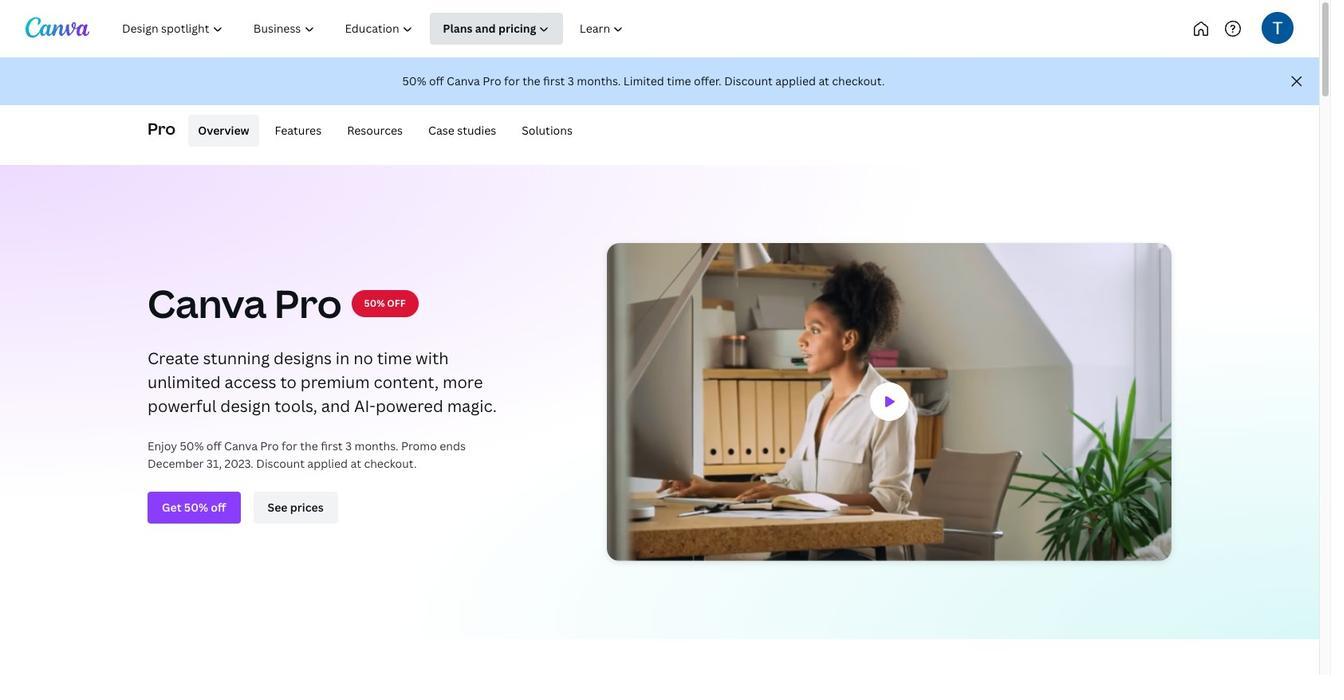 Task type: vqa. For each thing, say whether or not it's contained in the screenshot.
left 3
yes



Task type: locate. For each thing, give the bounding box(es) containing it.
first up 'solutions'
[[543, 73, 565, 89]]

1 horizontal spatial the
[[523, 73, 540, 89]]

0 horizontal spatial off
[[206, 439, 221, 454]]

case studies link
[[419, 115, 506, 147]]

1 horizontal spatial applied
[[775, 73, 816, 89]]

studies
[[457, 123, 496, 138]]

at
[[819, 73, 829, 89], [350, 457, 361, 472]]

menu bar
[[182, 115, 582, 147]]

1 vertical spatial for
[[282, 439, 297, 454]]

off up 31,
[[206, 439, 221, 454]]

no
[[353, 348, 373, 370]]

1 horizontal spatial first
[[543, 73, 565, 89]]

discount right offer.
[[724, 73, 773, 89]]

the down tools,
[[300, 439, 318, 454]]

0 vertical spatial at
[[819, 73, 829, 89]]

0 horizontal spatial 3
[[345, 439, 352, 454]]

for down tools,
[[282, 439, 297, 454]]

for
[[504, 73, 520, 89], [282, 439, 297, 454]]

1 horizontal spatial discount
[[724, 73, 773, 89]]

0 horizontal spatial for
[[282, 439, 297, 454]]

applied
[[775, 73, 816, 89], [307, 457, 348, 472]]

1 vertical spatial applied
[[307, 457, 348, 472]]

off up case
[[429, 73, 444, 89]]

canva up the 2023.
[[224, 439, 258, 454]]

0 vertical spatial time
[[667, 73, 691, 89]]

premium
[[300, 372, 370, 394]]

case
[[428, 123, 454, 138]]

3
[[568, 73, 574, 89], [345, 439, 352, 454]]

1 horizontal spatial for
[[504, 73, 520, 89]]

time left offer.
[[667, 73, 691, 89]]

canva
[[447, 73, 480, 89], [148, 278, 266, 330], [224, 439, 258, 454]]

0 horizontal spatial checkout.
[[364, 457, 417, 472]]

first
[[543, 73, 565, 89], [321, 439, 343, 454]]

off inside enjoy 50% off canva pro for the first 3 months. promo ends december 31, 2023. discount applied at checkout.
[[206, 439, 221, 454]]

50% up december
[[180, 439, 204, 454]]

to
[[280, 372, 297, 394]]

top level navigation element
[[108, 13, 692, 45]]

0 vertical spatial the
[[523, 73, 540, 89]]

2 vertical spatial 50%
[[180, 439, 204, 454]]

create
[[148, 348, 199, 370]]

0 horizontal spatial time
[[377, 348, 412, 370]]

pro
[[483, 73, 501, 89], [148, 118, 176, 139], [274, 278, 342, 330], [260, 439, 279, 454]]

the inside enjoy 50% off canva pro for the first 3 months. promo ends december 31, 2023. discount applied at checkout.
[[300, 439, 318, 454]]

1 horizontal spatial time
[[667, 73, 691, 89]]

with
[[416, 348, 449, 370]]

the up 'solutions'
[[523, 73, 540, 89]]

1 horizontal spatial at
[[819, 73, 829, 89]]

2 vertical spatial canva
[[224, 439, 258, 454]]

0 horizontal spatial 50%
[[180, 439, 204, 454]]

50%
[[402, 73, 426, 89], [364, 297, 385, 311], [180, 439, 204, 454]]

1 horizontal spatial 50%
[[364, 297, 385, 311]]

solutions
[[522, 123, 573, 138]]

0 vertical spatial applied
[[775, 73, 816, 89]]

0 vertical spatial 50%
[[402, 73, 426, 89]]

pro down design
[[260, 439, 279, 454]]

time
[[667, 73, 691, 89], [377, 348, 412, 370]]

canva up case studies
[[447, 73, 480, 89]]

3 inside enjoy 50% off canva pro for the first 3 months. promo ends december 31, 2023. discount applied at checkout.
[[345, 439, 352, 454]]

checkout.
[[832, 73, 885, 89], [364, 457, 417, 472]]

1 vertical spatial the
[[300, 439, 318, 454]]

resources
[[347, 123, 403, 138]]

canva up stunning
[[148, 278, 266, 330]]

1 horizontal spatial checkout.
[[832, 73, 885, 89]]

0 horizontal spatial at
[[350, 457, 361, 472]]

3 left months. limited
[[568, 73, 574, 89]]

enjoy 50% off canva pro for the first 3 months. promo ends december 31, 2023. discount applied at checkout.
[[148, 439, 466, 472]]

discount right the 2023.
[[256, 457, 305, 472]]

0 horizontal spatial discount
[[256, 457, 305, 472]]

pro left overview
[[148, 118, 176, 139]]

0 horizontal spatial the
[[300, 439, 318, 454]]

1 vertical spatial first
[[321, 439, 343, 454]]

overview link
[[188, 115, 259, 147]]

0 horizontal spatial first
[[321, 439, 343, 454]]

50% for 50% off
[[364, 297, 385, 311]]

3 down and
[[345, 439, 352, 454]]

ai-
[[354, 396, 376, 417]]

31,
[[206, 457, 222, 472]]

50% down top level navigation element
[[402, 73, 426, 89]]

1 vertical spatial at
[[350, 457, 361, 472]]

0 vertical spatial off
[[429, 73, 444, 89]]

1 vertical spatial discount
[[256, 457, 305, 472]]

for inside enjoy 50% off canva pro for the first 3 months. promo ends december 31, 2023. discount applied at checkout.
[[282, 439, 297, 454]]

canva inside enjoy 50% off canva pro for the first 3 months. promo ends december 31, 2023. discount applied at checkout.
[[224, 439, 258, 454]]

discount
[[724, 73, 773, 89], [256, 457, 305, 472]]

discount inside enjoy 50% off canva pro for the first 3 months. promo ends december 31, 2023. discount applied at checkout.
[[256, 457, 305, 472]]

0 vertical spatial discount
[[724, 73, 773, 89]]

1 vertical spatial checkout.
[[364, 457, 417, 472]]

december
[[148, 457, 204, 472]]

off
[[429, 73, 444, 89], [206, 439, 221, 454]]

50% off
[[364, 297, 406, 311]]

powerful
[[148, 396, 217, 417]]

enjoy
[[148, 439, 177, 454]]

2 horizontal spatial 50%
[[402, 73, 426, 89]]

first down and
[[321, 439, 343, 454]]

0 horizontal spatial applied
[[307, 457, 348, 472]]

resources link
[[337, 115, 412, 147]]

0 vertical spatial checkout.
[[832, 73, 885, 89]]

50% left off
[[364, 297, 385, 311]]

time up content, on the left bottom of page
[[377, 348, 412, 370]]

the
[[523, 73, 540, 89], [300, 439, 318, 454]]

for up solutions link
[[504, 73, 520, 89]]

1 vertical spatial 50%
[[364, 297, 385, 311]]

1 vertical spatial 3
[[345, 439, 352, 454]]

1 horizontal spatial 3
[[568, 73, 574, 89]]

months. limited
[[577, 73, 664, 89]]

1 vertical spatial time
[[377, 348, 412, 370]]

1 vertical spatial off
[[206, 439, 221, 454]]

0 vertical spatial for
[[504, 73, 520, 89]]



Task type: describe. For each thing, give the bounding box(es) containing it.
months. promo
[[355, 439, 437, 454]]

magic.
[[447, 396, 497, 417]]

pro up studies
[[483, 73, 501, 89]]

checkout. inside enjoy 50% off canva pro for the first 3 months. promo ends december 31, 2023. discount applied at checkout.
[[364, 457, 417, 472]]

stunning
[[203, 348, 270, 370]]

at inside enjoy 50% off canva pro for the first 3 months. promo ends december 31, 2023. discount applied at checkout.
[[350, 457, 361, 472]]

0 vertical spatial canva
[[447, 73, 480, 89]]

50% inside enjoy 50% off canva pro for the first 3 months. promo ends december 31, 2023. discount applied at checkout.
[[180, 439, 204, 454]]

canva pro
[[148, 278, 342, 330]]

1 horizontal spatial off
[[429, 73, 444, 89]]

access
[[225, 372, 276, 394]]

1 vertical spatial canva
[[148, 278, 266, 330]]

offer.
[[694, 73, 722, 89]]

50% off canva pro for the first 3 months. limited time offer. discount applied at checkout.
[[402, 73, 885, 89]]

content,
[[374, 372, 439, 394]]

0 vertical spatial 3
[[568, 73, 574, 89]]

solutions link
[[512, 115, 582, 147]]

case studies
[[428, 123, 496, 138]]

menu bar containing overview
[[182, 115, 582, 147]]

overview
[[198, 123, 249, 138]]

pro inside enjoy 50% off canva pro for the first 3 months. promo ends december 31, 2023. discount applied at checkout.
[[260, 439, 279, 454]]

designs
[[274, 348, 332, 370]]

design
[[220, 396, 271, 417]]

ends
[[440, 439, 466, 454]]

features
[[275, 123, 322, 138]]

video shows a woman typing at a computer, and text on screen: "hey they're multi-tasker. considering upgrading to canva pro?", followed by a series of motion graphics demonstrating canva features for making a video social post. features include video background remover, magic eraser, beatsync, magic write and magic resize. video ends with line of text: "inspired to create? try canva pro for free, today" image
[[607, 243, 1172, 561]]

features link
[[265, 115, 331, 147]]

tools,
[[275, 396, 317, 417]]

more
[[443, 372, 483, 394]]

create stunning designs in no time with unlimited access to premium content, more powerful design tools, and ai-powered magic.
[[148, 348, 497, 417]]

50% for 50% off canva pro for the first 3 months. limited time offer. discount applied at checkout.
[[402, 73, 426, 89]]

0 vertical spatial first
[[543, 73, 565, 89]]

and
[[321, 396, 350, 417]]

applied inside enjoy 50% off canva pro for the first 3 months. promo ends december 31, 2023. discount applied at checkout.
[[307, 457, 348, 472]]

time inside the "create stunning designs in no time with unlimited access to premium content, more powerful design tools, and ai-powered magic."
[[377, 348, 412, 370]]

powered
[[376, 396, 443, 417]]

pro up designs
[[274, 278, 342, 330]]

2023.
[[225, 457, 254, 472]]

off
[[387, 297, 406, 311]]

in
[[336, 348, 350, 370]]

unlimited
[[148, 372, 221, 394]]

first inside enjoy 50% off canva pro for the first 3 months. promo ends december 31, 2023. discount applied at checkout.
[[321, 439, 343, 454]]



